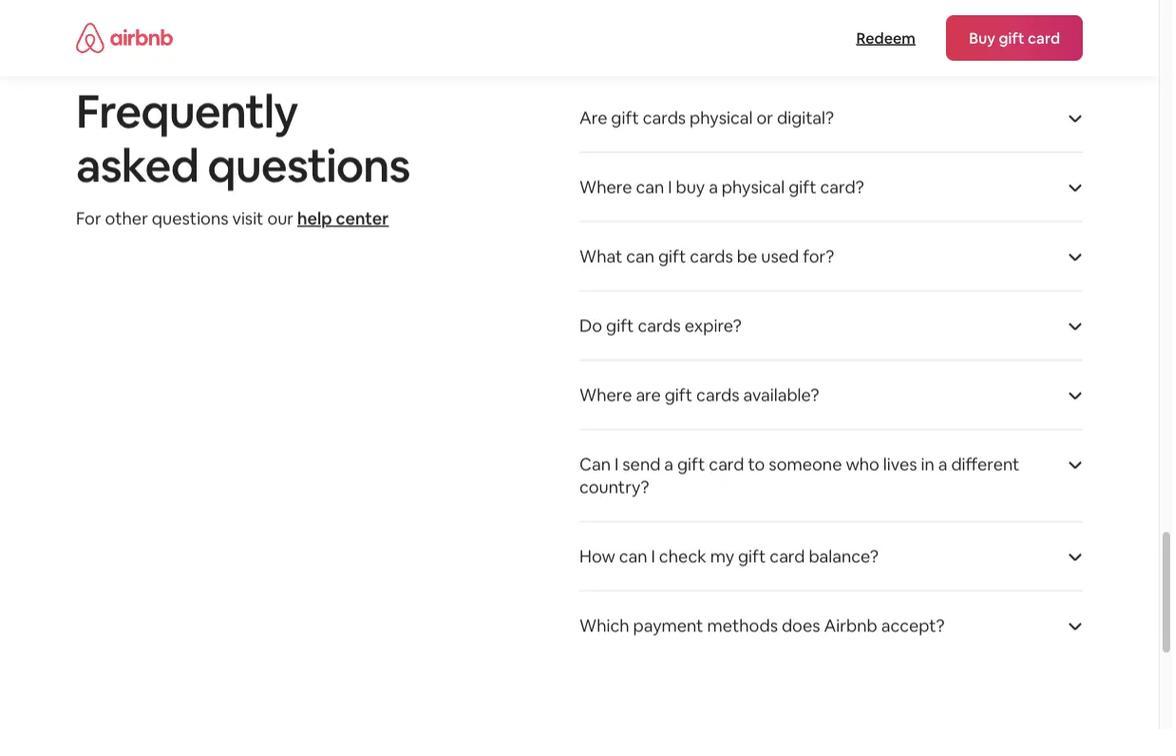 Task type: locate. For each thing, give the bounding box(es) containing it.
which payment methods does airbnb accept?
[[580, 615, 945, 637]]

physical inside 'dropdown button'
[[722, 176, 785, 198]]

different
[[951, 453, 1020, 476]]

check
[[659, 545, 707, 568]]

are gift cards physical or digital?
[[580, 106, 834, 129]]

i left check
[[651, 545, 656, 568]]

what can gift cards be used for? button
[[580, 222, 1083, 291]]

can
[[580, 453, 611, 476]]

visit
[[232, 208, 264, 230]]

can for how
[[619, 545, 648, 568]]

cards left the be
[[690, 245, 733, 267]]

card left to
[[709, 453, 744, 476]]

physical inside dropdown button
[[690, 106, 753, 129]]

be
[[737, 245, 758, 267]]

are
[[580, 106, 608, 129]]

my
[[710, 545, 735, 568]]

2 horizontal spatial i
[[668, 176, 672, 198]]

where can i buy a physical gift card? button
[[580, 153, 1083, 221]]

physical left or
[[690, 106, 753, 129]]

what
[[580, 245, 623, 267]]

can right how
[[619, 545, 648, 568]]

i
[[668, 176, 672, 198], [615, 453, 619, 476], [651, 545, 656, 568]]

i right can
[[615, 453, 619, 476]]

someone
[[769, 453, 842, 476]]

2 where from the top
[[580, 384, 632, 406]]

card left balance?
[[770, 545, 805, 568]]

a right send
[[664, 453, 674, 476]]

where are gift cards available?
[[580, 384, 819, 406]]

a right buy
[[709, 176, 718, 198]]

0 horizontal spatial i
[[615, 453, 619, 476]]

physical right buy
[[722, 176, 785, 198]]

can for where
[[636, 176, 664, 198]]

0 vertical spatial i
[[668, 176, 672, 198]]

card
[[709, 453, 744, 476], [770, 545, 805, 568]]

cards
[[643, 106, 686, 129], [690, 245, 733, 267], [638, 314, 681, 337], [697, 384, 740, 406]]

1 vertical spatial can
[[626, 245, 655, 267]]

where
[[580, 176, 632, 198], [580, 384, 632, 406]]

a
[[709, 176, 718, 198], [664, 453, 674, 476], [938, 453, 948, 476]]

1 horizontal spatial card
[[770, 545, 805, 568]]

where left are
[[580, 384, 632, 406]]

can inside how can i check my gift card balance? dropdown button
[[619, 545, 648, 568]]

buy
[[676, 176, 705, 198]]

do gift cards expire?
[[580, 314, 742, 337]]

1 vertical spatial where
[[580, 384, 632, 406]]

0 vertical spatial can
[[636, 176, 664, 198]]

where inside 'dropdown button'
[[580, 176, 632, 198]]

1 horizontal spatial a
[[709, 176, 718, 198]]

where are gift cards available? button
[[580, 361, 1083, 429]]

payment
[[633, 615, 704, 637]]

our
[[267, 208, 294, 230]]

1 vertical spatial i
[[615, 453, 619, 476]]

cards left expire?
[[638, 314, 681, 337]]

card inside dropdown button
[[770, 545, 805, 568]]

i inside dropdown button
[[651, 545, 656, 568]]

can left buy
[[636, 176, 664, 198]]

0 vertical spatial where
[[580, 176, 632, 198]]

frequently
[[76, 81, 298, 141]]

2 vertical spatial can
[[619, 545, 648, 568]]

can inside where can i buy a physical gift card? 'dropdown button'
[[636, 176, 664, 198]]

where inside dropdown button
[[580, 384, 632, 406]]

i for where
[[668, 176, 672, 198]]

can
[[636, 176, 664, 198], [626, 245, 655, 267], [619, 545, 648, 568]]

0 horizontal spatial a
[[664, 453, 674, 476]]

1 vertical spatial physical
[[722, 176, 785, 198]]

where up what
[[580, 176, 632, 198]]

i left buy
[[668, 176, 672, 198]]

2 vertical spatial i
[[651, 545, 656, 568]]

airbnb
[[824, 615, 878, 637]]

can inside what can gift cards be used for? dropdown button
[[626, 245, 655, 267]]

in
[[921, 453, 935, 476]]

which payment methods does airbnb accept? button
[[580, 592, 1083, 660]]

gift
[[611, 106, 639, 129], [789, 176, 817, 198], [658, 245, 686, 267], [606, 314, 634, 337], [665, 384, 693, 406], [677, 453, 705, 476], [738, 545, 766, 568]]

cards left available?
[[697, 384, 740, 406]]

redeem
[[857, 28, 916, 48]]

where for where are gift cards available?
[[580, 384, 632, 406]]

0 horizontal spatial card
[[709, 453, 744, 476]]

send
[[623, 453, 661, 476]]

i inside can i send a gift card to someone who lives in a different country?
[[615, 453, 619, 476]]

can i send a gift card to someone who lives in a different country?
[[580, 453, 1020, 498]]

can right what
[[626, 245, 655, 267]]

a right in
[[938, 453, 948, 476]]

for?
[[803, 245, 835, 267]]

1 where from the top
[[580, 176, 632, 198]]

questions
[[152, 208, 229, 230]]

how
[[580, 545, 616, 568]]

asked questions
[[76, 136, 410, 195]]

do
[[580, 314, 603, 337]]

used
[[761, 245, 799, 267]]

where for where can i buy a physical gift card?
[[580, 176, 632, 198]]

0 vertical spatial card
[[709, 453, 744, 476]]

physical
[[690, 106, 753, 129], [722, 176, 785, 198]]

what can gift cards be used for?
[[580, 245, 835, 267]]

1 vertical spatial card
[[770, 545, 805, 568]]

0 vertical spatial physical
[[690, 106, 753, 129]]

digital?
[[777, 106, 834, 129]]

1 horizontal spatial i
[[651, 545, 656, 568]]

are gift cards physical or digital? button
[[580, 84, 1083, 152]]



Task type: describe. For each thing, give the bounding box(es) containing it.
for
[[76, 208, 101, 230]]

card inside can i send a gift card to someone who lives in a different country?
[[709, 453, 744, 476]]

gift inside can i send a gift card to someone who lives in a different country?
[[677, 453, 705, 476]]

where can i buy a physical gift card?
[[580, 176, 864, 198]]

card?
[[820, 176, 864, 198]]

how can i check my gift card balance?
[[580, 545, 879, 568]]

gift inside dropdown button
[[665, 384, 693, 406]]

expire?
[[685, 314, 742, 337]]

for other questions visit our help center
[[76, 208, 389, 230]]

i for how
[[651, 545, 656, 568]]

help center link
[[297, 208, 389, 230]]

can for what
[[626, 245, 655, 267]]

profile element
[[602, 0, 1083, 76]]

methods
[[707, 615, 778, 637]]

other
[[105, 208, 148, 230]]

which
[[580, 615, 630, 637]]

how can i check my gift card balance? button
[[580, 523, 1083, 591]]

country?
[[580, 476, 650, 498]]

redeem link
[[847, 19, 926, 57]]

help
[[297, 208, 332, 230]]

available?
[[743, 384, 819, 406]]

to
[[748, 453, 765, 476]]

cards inside dropdown button
[[697, 384, 740, 406]]

can i send a gift card to someone who lives in a different country? button
[[580, 430, 1083, 522]]

balance?
[[809, 545, 879, 568]]

center
[[336, 208, 389, 230]]

who
[[846, 453, 880, 476]]

are
[[636, 384, 661, 406]]

do gift cards expire? button
[[580, 292, 1083, 360]]

frequently asked questions
[[76, 81, 410, 195]]

lives
[[883, 453, 917, 476]]

2 horizontal spatial a
[[938, 453, 948, 476]]

cards inside dropdown button
[[638, 314, 681, 337]]

accept?
[[881, 615, 945, 637]]

cards right are
[[643, 106, 686, 129]]

or
[[757, 106, 773, 129]]

does
[[782, 615, 821, 637]]



Task type: vqa. For each thing, say whether or not it's contained in the screenshot.
OUR
yes



